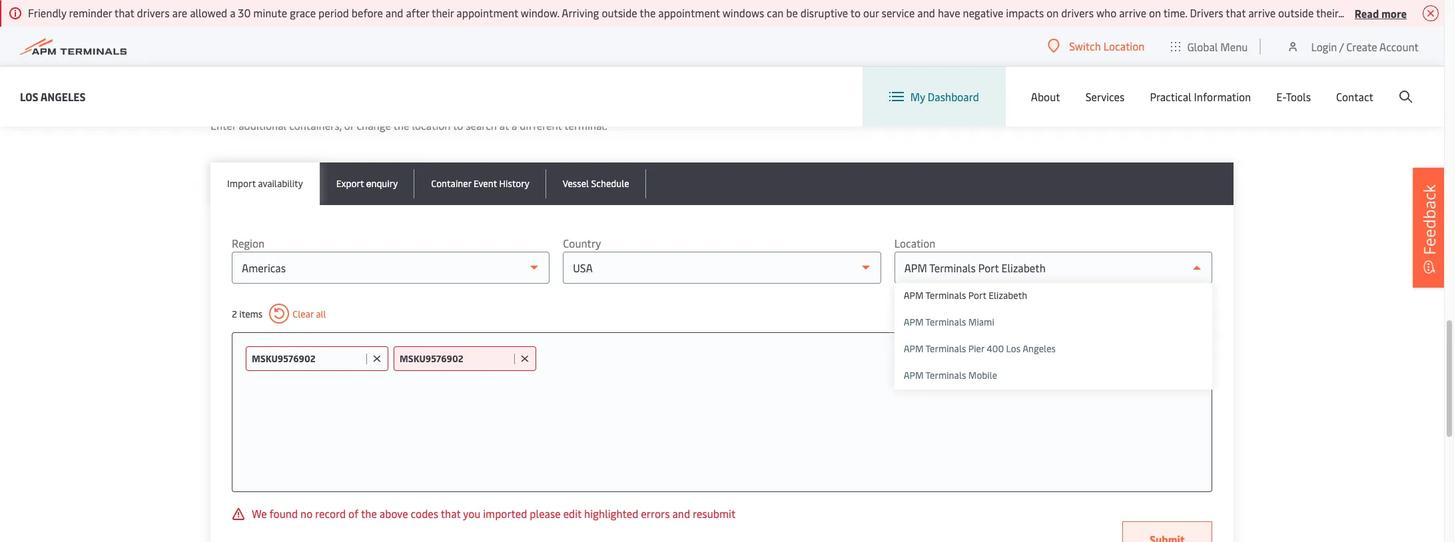 Task type: describe. For each thing, give the bounding box(es) containing it.
the for at
[[393, 118, 409, 133]]

2 horizontal spatial and
[[917, 5, 935, 20]]

tools
[[1286, 89, 1311, 104]]

my dashboard button
[[889, 67, 979, 127]]

0 vertical spatial location
[[1104, 39, 1145, 53]]

switch
[[1069, 39, 1101, 53]]

more
[[1381, 6, 1407, 20]]

angeles inside 'option'
[[1023, 342, 1056, 355]]

/
[[1339, 39, 1344, 54]]

los inside "link"
[[20, 89, 38, 104]]

switch location
[[1069, 39, 1145, 53]]

read more button
[[1355, 5, 1407, 21]]

switch location button
[[1048, 39, 1145, 53]]

contact
[[1336, 89, 1374, 104]]

after
[[406, 5, 429, 20]]

1 vertical spatial location
[[894, 236, 936, 250]]

record
[[315, 506, 346, 521]]

impacts
[[1006, 5, 1044, 20]]

window.
[[521, 5, 559, 20]]

services button
[[1086, 67, 1125, 127]]

schedule
[[591, 177, 629, 190]]

create
[[1346, 39, 1377, 54]]

list box containing apm terminals port elizabeth
[[894, 283, 1212, 390]]

container
[[431, 177, 471, 190]]

terminals for mobile
[[926, 369, 966, 382]]

apm for apm terminals mobile
[[904, 369, 924, 382]]

global menu button
[[1158, 26, 1261, 66]]

pier
[[968, 342, 984, 355]]

or
[[344, 118, 354, 133]]

apm for apm terminals port elizabeth
[[904, 289, 924, 302]]

dashboard
[[928, 89, 979, 104]]

apm terminals miami
[[904, 316, 994, 328]]

login / create account link
[[1287, 27, 1419, 66]]

1 horizontal spatial that
[[441, 506, 461, 521]]

apm terminals port elizabeth
[[904, 289, 1027, 302]]

read more
[[1355, 6, 1407, 20]]

reminder
[[69, 5, 112, 20]]

country
[[563, 236, 601, 250]]

arriving
[[562, 5, 599, 20]]

codes
[[411, 506, 438, 521]]

history
[[499, 177, 529, 190]]

elizabeth
[[989, 289, 1027, 302]]

grace
[[290, 5, 316, 20]]

are
[[172, 5, 187, 20]]

0 horizontal spatial that
[[114, 5, 134, 20]]

errors
[[641, 506, 670, 521]]

resubmit
[[693, 506, 736, 521]]

apm for apm terminals pier 400 los angeles
[[904, 342, 924, 355]]

allowed
[[190, 5, 227, 20]]

practical
[[1150, 89, 1192, 104]]

export еnquiry
[[336, 177, 398, 190]]

practical information
[[1150, 89, 1251, 104]]

highlighted
[[584, 506, 638, 521]]

read
[[1355, 6, 1379, 20]]

1 on from the left
[[1047, 5, 1059, 20]]

terminals for pier
[[926, 342, 966, 355]]

1 appointment from the left
[[456, 5, 518, 20]]

drivers
[[1190, 5, 1224, 20]]

0 vertical spatial a
[[230, 5, 235, 20]]

the for you
[[361, 506, 377, 521]]

enter additional containers, or change the location to search at a different terminal.
[[210, 118, 607, 133]]

we found no record of the above codes that you imported please edit highlighted errors and resubmit
[[252, 506, 736, 521]]

2 appointment from the left
[[658, 5, 720, 20]]

tab list containing import availability
[[210, 163, 1234, 205]]

availability
[[258, 177, 303, 190]]

items
[[239, 307, 263, 320]]

1 horizontal spatial a
[[512, 118, 517, 133]]

at
[[499, 118, 509, 133]]

container event history
[[431, 177, 529, 190]]

before
[[352, 5, 383, 20]]

los angeles link
[[20, 88, 86, 105]]

vessel schedule button
[[546, 163, 646, 205]]

location
[[412, 118, 451, 133]]

terminal.
[[564, 118, 607, 133]]

you
[[463, 506, 481, 521]]

information
[[1194, 89, 1251, 104]]

e-tools button
[[1276, 67, 1311, 127]]

windows
[[723, 5, 764, 20]]

miami
[[968, 316, 994, 328]]

400
[[987, 342, 1004, 355]]

2
[[232, 307, 237, 320]]

wi
[[1445, 5, 1454, 20]]

close alert image
[[1423, 5, 1439, 21]]

region
[[232, 236, 265, 250]]

edit
[[563, 506, 582, 521]]

los angeles
[[20, 89, 86, 104]]

minute
[[253, 5, 287, 20]]

1 their from the left
[[432, 5, 454, 20]]

about button
[[1031, 67, 1060, 127]]

global menu
[[1187, 39, 1248, 54]]

clear all button
[[269, 304, 326, 324]]

enter
[[210, 118, 236, 133]]

no
[[300, 506, 313, 521]]

my dashboard
[[910, 89, 979, 104]]



Task type: vqa. For each thing, say whether or not it's contained in the screenshot.
730 on the left of page
no



Task type: locate. For each thing, give the bounding box(es) containing it.
los
[[20, 89, 38, 104], [1006, 342, 1021, 355]]

on left time.
[[1149, 5, 1161, 20]]

e-
[[1276, 89, 1286, 104]]

can
[[767, 5, 784, 20]]

1 vertical spatial a
[[512, 118, 517, 133]]

apm inside 'option'
[[904, 342, 924, 355]]

1 horizontal spatial appointment
[[658, 5, 720, 20]]

apm terminals port elizabeth option
[[894, 283, 1212, 310]]

vessel
[[563, 177, 589, 190]]

import availability
[[227, 177, 303, 190]]

2 terminals from the top
[[926, 316, 966, 328]]

apm terminals miami option
[[894, 310, 1212, 336]]

apm terminals pier 400 los angeles option
[[894, 336, 1212, 363]]

0 horizontal spatial on
[[1047, 5, 1059, 20]]

angeles
[[40, 89, 86, 104], [1023, 342, 1056, 355]]

imported
[[483, 506, 527, 521]]

еnquiry
[[366, 177, 398, 190]]

that left you
[[441, 506, 461, 521]]

1 horizontal spatial arrive
[[1248, 5, 1276, 20]]

on right impacts
[[1047, 5, 1059, 20]]

that
[[114, 5, 134, 20], [1226, 5, 1246, 20], [441, 506, 461, 521]]

0 vertical spatial the
[[640, 5, 656, 20]]

30
[[238, 5, 251, 20]]

terminals up apm terminals miami
[[926, 289, 966, 302]]

service
[[882, 5, 915, 20]]

2 horizontal spatial that
[[1226, 5, 1246, 20]]

2 drivers from the left
[[1061, 5, 1094, 20]]

0 horizontal spatial arrive
[[1119, 5, 1147, 20]]

1 drivers from the left
[[137, 5, 170, 20]]

1 horizontal spatial on
[[1149, 5, 1161, 20]]

outside right arriving
[[602, 5, 637, 20]]

terminals inside apm terminals mobile option
[[926, 369, 966, 382]]

have
[[938, 5, 960, 20]]

a right at
[[512, 118, 517, 133]]

2 arrive from the left
[[1248, 5, 1276, 20]]

our
[[863, 5, 879, 20]]

appointment up login / create account
[[1341, 5, 1403, 20]]

0 vertical spatial los
[[20, 89, 38, 104]]

1 apm from the top
[[904, 289, 924, 302]]

and right "errors"
[[672, 506, 690, 521]]

feedback
[[1418, 184, 1440, 255]]

outside up the login
[[1278, 5, 1314, 20]]

0 vertical spatial angeles
[[40, 89, 86, 104]]

vessel schedule
[[563, 177, 629, 190]]

event
[[474, 177, 497, 190]]

0 horizontal spatial appointment
[[456, 5, 518, 20]]

and left after
[[386, 5, 403, 20]]

and left have
[[917, 5, 935, 20]]

found
[[269, 506, 298, 521]]

export еnquiry button
[[320, 163, 414, 205]]

list box
[[894, 283, 1212, 390]]

apm
[[904, 289, 924, 302], [904, 316, 924, 328], [904, 342, 924, 355], [904, 369, 924, 382]]

4 apm from the top
[[904, 369, 924, 382]]

drivers left who
[[1061, 5, 1094, 20]]

import
[[227, 177, 256, 190]]

who
[[1096, 5, 1117, 20]]

2 apm from the top
[[904, 316, 924, 328]]

2 outside from the left
[[1278, 5, 1314, 20]]

different
[[520, 118, 562, 133]]

arrive right drivers
[[1248, 5, 1276, 20]]

clear
[[293, 307, 314, 320]]

1 terminals from the top
[[926, 289, 966, 302]]

terminals inside apm terminals miami option
[[926, 316, 966, 328]]

account
[[1380, 39, 1419, 54]]

apm terminals pier 400 los angeles
[[904, 342, 1056, 355]]

1 arrive from the left
[[1119, 5, 1147, 20]]

0 horizontal spatial to
[[453, 118, 463, 133]]

4 terminals from the top
[[926, 369, 966, 382]]

containers,
[[289, 118, 342, 133]]

terminals for port
[[926, 289, 966, 302]]

arrive
[[1119, 5, 1147, 20], [1248, 5, 1276, 20]]

None text field
[[542, 346, 1198, 370]]

their right after
[[432, 5, 454, 20]]

above
[[380, 506, 408, 521]]

0 horizontal spatial their
[[432, 5, 454, 20]]

1 horizontal spatial the
[[393, 118, 409, 133]]

a
[[230, 5, 235, 20], [512, 118, 517, 133]]

1 horizontal spatial and
[[672, 506, 690, 521]]

terminals inside apm terminals pier 400 los angeles 'option'
[[926, 342, 966, 355]]

0 vertical spatial to
[[850, 5, 861, 20]]

1 vertical spatial angeles
[[1023, 342, 1056, 355]]

that right drivers
[[1226, 5, 1246, 20]]

change
[[357, 118, 391, 133]]

1 horizontal spatial location
[[1104, 39, 1145, 53]]

a left '30' on the top of the page
[[230, 5, 235, 20]]

all
[[316, 307, 326, 320]]

we
[[252, 506, 267, 521]]

menu
[[1221, 39, 1248, 54]]

apm for apm terminals miami
[[904, 316, 924, 328]]

0 horizontal spatial location
[[894, 236, 936, 250]]

1 vertical spatial to
[[453, 118, 463, 133]]

0 horizontal spatial and
[[386, 5, 403, 20]]

angeles inside "link"
[[40, 89, 86, 104]]

their up the login
[[1316, 5, 1339, 20]]

global
[[1187, 39, 1218, 54]]

login / create account
[[1311, 39, 1419, 54]]

search
[[466, 118, 497, 133]]

1 horizontal spatial drivers
[[1061, 5, 1094, 20]]

terminals inside apm terminals port elizabeth option
[[926, 289, 966, 302]]

disruptive
[[801, 5, 848, 20]]

appointment left "windows"
[[658, 5, 720, 20]]

that right 'reminder'
[[114, 5, 134, 20]]

1 horizontal spatial their
[[1316, 5, 1339, 20]]

terminals down apm terminals port elizabeth
[[926, 316, 966, 328]]

tab list
[[210, 163, 1234, 205]]

0 horizontal spatial angeles
[[40, 89, 86, 104]]

0 horizontal spatial outside
[[602, 5, 637, 20]]

of
[[348, 506, 359, 521]]

drivers
[[137, 5, 170, 20], [1061, 5, 1094, 20]]

login
[[1311, 39, 1337, 54]]

services
[[1086, 89, 1125, 104]]

drivers left are
[[137, 5, 170, 20]]

apm terminals mobile
[[904, 369, 997, 382]]

contact button
[[1336, 67, 1374, 127]]

to left search
[[453, 118, 463, 133]]

be
[[786, 5, 798, 20]]

1 vertical spatial los
[[1006, 342, 1021, 355]]

negative
[[963, 5, 1004, 20]]

3 appointment from the left
[[1341, 5, 1403, 20]]

friendly reminder that drivers are allowed a 30 minute grace period before and after their appointment window. arriving outside the appointment windows can be disruptive to our service and have negative impacts on drivers who arrive on time. drivers that arrive outside their appointment window wi
[[28, 5, 1454, 20]]

port
[[968, 289, 986, 302]]

mobile
[[968, 369, 997, 382]]

arrive right who
[[1119, 5, 1147, 20]]

clear all
[[293, 307, 326, 320]]

friendly
[[28, 5, 66, 20]]

appointment left 'window.' in the top of the page
[[456, 5, 518, 20]]

2 on from the left
[[1149, 5, 1161, 20]]

container event history button
[[414, 163, 546, 205]]

1 horizontal spatial to
[[850, 5, 861, 20]]

1 horizontal spatial angeles
[[1023, 342, 1056, 355]]

terminals
[[926, 289, 966, 302], [926, 316, 966, 328], [926, 342, 966, 355], [926, 369, 966, 382]]

please
[[530, 506, 561, 521]]

1 outside from the left
[[602, 5, 637, 20]]

1 horizontal spatial los
[[1006, 342, 1021, 355]]

and
[[386, 5, 403, 20], [917, 5, 935, 20], [672, 506, 690, 521]]

1 horizontal spatial outside
[[1278, 5, 1314, 20]]

apm terminals mobile option
[[894, 363, 1212, 390]]

None text field
[[252, 352, 363, 365], [400, 352, 511, 365], [252, 352, 363, 365], [400, 352, 511, 365]]

3 terminals from the top
[[926, 342, 966, 355]]

2 horizontal spatial the
[[640, 5, 656, 20]]

to left the our
[[850, 5, 861, 20]]

import availability button
[[210, 163, 320, 205]]

terminals for miami
[[926, 316, 966, 328]]

feedback button
[[1413, 168, 1446, 288]]

terminals down apm terminals miami
[[926, 342, 966, 355]]

3 apm from the top
[[904, 342, 924, 355]]

export
[[336, 177, 364, 190]]

0 horizontal spatial the
[[361, 506, 377, 521]]

2 their from the left
[[1316, 5, 1339, 20]]

period
[[318, 5, 349, 20]]

my
[[910, 89, 925, 104]]

los inside 'option'
[[1006, 342, 1021, 355]]

2 vertical spatial the
[[361, 506, 377, 521]]

about
[[1031, 89, 1060, 104]]

0 horizontal spatial a
[[230, 5, 235, 20]]

0 horizontal spatial los
[[20, 89, 38, 104]]

2 items
[[232, 307, 263, 320]]

0 horizontal spatial drivers
[[137, 5, 170, 20]]

1 vertical spatial the
[[393, 118, 409, 133]]

practical information button
[[1150, 67, 1251, 127]]

outside
[[602, 5, 637, 20], [1278, 5, 1314, 20]]

terminals left mobile
[[926, 369, 966, 382]]

2 horizontal spatial appointment
[[1341, 5, 1403, 20]]



